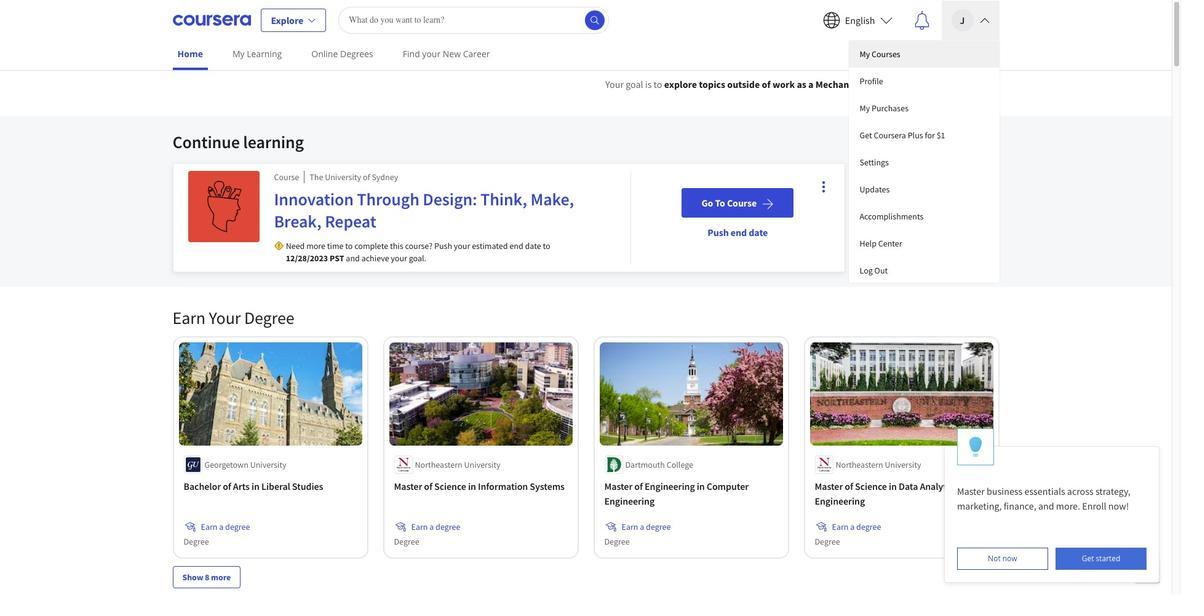 Task type: locate. For each thing, give the bounding box(es) containing it.
the university of sydney
[[310, 172, 398, 183]]

degrees
[[340, 48, 373, 60]]

2 northeastern university from the left
[[836, 459, 921, 470]]

my for my purchases
[[860, 102, 870, 114]]

degree down master of science in data analytics engineering
[[857, 522, 881, 533]]

of inside master of engineering in computer engineering
[[635, 480, 643, 493]]

home
[[178, 48, 203, 60]]

earn a degree down arts
[[201, 522, 250, 533]]

earn for master of engineering in computer engineering
[[622, 522, 638, 533]]

science left the information
[[434, 480, 466, 493]]

2 horizontal spatial to
[[654, 78, 662, 90]]

master of science in data analytics engineering
[[815, 480, 958, 507]]

get inside alice 'element'
[[1082, 554, 1094, 564]]

get started link
[[1056, 548, 1147, 570]]

1 in from the left
[[252, 480, 260, 493]]

log out
[[860, 265, 888, 276]]

and inside need more time to complete this course? push your estimated end date to 12/28/2023 pst and achieve your goal.
[[346, 253, 360, 264]]

and down the essentials
[[1039, 500, 1054, 513]]

1 earn a degree from the left
[[201, 522, 250, 533]]

goal.
[[409, 253, 426, 264]]

a for master of science in information systems
[[430, 522, 434, 533]]

1 vertical spatial push
[[434, 241, 452, 252]]

2 science from the left
[[855, 480, 887, 493]]

4 in from the left
[[889, 480, 897, 493]]

in left data
[[889, 480, 897, 493]]

degree for data
[[857, 522, 881, 533]]

to
[[715, 197, 725, 209]]

in inside master of engineering in computer engineering
[[697, 480, 705, 493]]

course right to at right
[[727, 197, 757, 209]]

more right the 8
[[211, 572, 231, 583]]

1 vertical spatial date
[[525, 241, 541, 252]]

1 horizontal spatial end
[[731, 226, 747, 239]]

northeastern university up master of science in information systems
[[415, 459, 501, 470]]

earn a degree down master of science in information systems
[[411, 522, 460, 533]]

end right estimated
[[510, 241, 523, 252]]

master of science in data analytics engineering link
[[815, 479, 989, 509]]

settings link
[[849, 149, 1000, 176]]

0 vertical spatial end
[[731, 226, 747, 239]]

0 horizontal spatial course
[[274, 172, 299, 183]]

this
[[390, 241, 403, 252]]

in inside master of science in data analytics engineering
[[889, 480, 897, 493]]

master for master of science in data analytics engineering
[[815, 480, 843, 493]]

0 horizontal spatial get
[[860, 130, 872, 141]]

1 horizontal spatial northeastern university
[[836, 459, 921, 470]]

northeastern university up master of science in data analytics engineering
[[836, 459, 921, 470]]

master inside master of engineering in computer engineering
[[605, 480, 633, 493]]

0 horizontal spatial northeastern
[[415, 459, 463, 470]]

1 horizontal spatial your
[[606, 78, 624, 90]]

0 horizontal spatial science
[[434, 480, 466, 493]]

1 horizontal spatial science
[[855, 480, 887, 493]]

northeastern up master of science in information systems
[[415, 459, 463, 470]]

my left learning
[[233, 48, 245, 60]]

earn a degree for bachelor of arts in liberal studies
[[201, 522, 250, 533]]

for
[[925, 130, 935, 141]]

1 horizontal spatial get
[[1082, 554, 1094, 564]]

date inside the push end date button
[[749, 226, 768, 239]]

in for liberal
[[252, 480, 260, 493]]

0 horizontal spatial more
[[211, 572, 231, 583]]

12/28/2023
[[286, 253, 328, 264]]

in left the information
[[468, 480, 476, 493]]

to right time
[[345, 241, 353, 252]]

northeastern for information
[[415, 459, 463, 470]]

1 vertical spatial your
[[454, 241, 470, 252]]

4 earn a degree from the left
[[832, 522, 881, 533]]

push inside need more time to complete this course? push your estimated end date to 12/28/2023 pst and achieve your goal.
[[434, 241, 452, 252]]

0 vertical spatial and
[[346, 253, 360, 264]]

university up data
[[885, 459, 921, 470]]

degree down arts
[[225, 522, 250, 533]]

0 horizontal spatial push
[[434, 241, 452, 252]]

updates link
[[849, 176, 1000, 203]]

1 horizontal spatial push
[[708, 226, 729, 239]]

your goal is to explore topics outside of work as a mechanical engineer
[[606, 78, 905, 90]]

4 degree from the left
[[857, 522, 881, 533]]

earn a degree down master of engineering in computer engineering on the right of page
[[622, 522, 671, 533]]

and right pst
[[346, 253, 360, 264]]

out
[[875, 265, 888, 276]]

coursera
[[874, 130, 906, 141]]

my left purchases at the right of page
[[860, 102, 870, 114]]

not
[[988, 554, 1001, 564]]

go
[[702, 197, 713, 209]]

1 northeastern from the left
[[415, 459, 463, 470]]

through
[[357, 188, 420, 210]]

computer
[[707, 480, 749, 493]]

master for master business essentials across strategy, marketing, finance, and more. enroll now!
[[957, 485, 985, 498]]

university up master of science in information systems link
[[464, 459, 501, 470]]

enroll
[[1082, 500, 1107, 513]]

1 degree from the left
[[225, 522, 250, 533]]

master of engineering in computer engineering
[[605, 480, 749, 507]]

earn for bachelor of arts in liberal studies
[[201, 522, 217, 533]]

explore button
[[261, 8, 326, 32]]

log
[[860, 265, 873, 276]]

course left the
[[274, 172, 299, 183]]

more inside need more time to complete this course? push your estimated end date to 12/28/2023 pst and achieve your goal.
[[307, 241, 326, 252]]

the
[[310, 172, 323, 183]]

1 northeastern university from the left
[[415, 459, 501, 470]]

profile
[[860, 75, 883, 86]]

to
[[654, 78, 662, 90], [345, 241, 353, 252], [543, 241, 550, 252]]

0 horizontal spatial northeastern university
[[415, 459, 501, 470]]

of for master of science in data analytics engineering
[[845, 480, 853, 493]]

more
[[307, 241, 326, 252], [211, 572, 231, 583]]

degree
[[225, 522, 250, 533], [436, 522, 460, 533], [646, 522, 671, 533], [857, 522, 881, 533]]

dartmouth college
[[625, 459, 694, 470]]

earn for master of science in data analytics engineering
[[832, 522, 849, 533]]

2 degree from the left
[[436, 522, 460, 533]]

master inside master business essentials across strategy, marketing, finance, and more. enroll now!
[[957, 485, 985, 498]]

degree for master of science in data analytics engineering
[[815, 536, 840, 547]]

and
[[346, 253, 360, 264], [1039, 500, 1054, 513]]

innovation through design: think, make, break, repeat link
[[274, 188, 596, 238]]

0 horizontal spatial and
[[346, 253, 360, 264]]

online degrees link
[[307, 40, 378, 68]]

time
[[327, 241, 344, 252]]

0 horizontal spatial to
[[345, 241, 353, 252]]

new
[[443, 48, 461, 60]]

in right arts
[[252, 480, 260, 493]]

your down this
[[391, 253, 407, 264]]

1 horizontal spatial and
[[1039, 500, 1054, 513]]

in for data
[[889, 480, 897, 493]]

3 in from the left
[[697, 480, 705, 493]]

northeastern university for information
[[415, 459, 501, 470]]

more inside button
[[211, 572, 231, 583]]

college
[[667, 459, 694, 470]]

1 horizontal spatial course
[[727, 197, 757, 209]]

courses
[[872, 48, 901, 59]]

0 horizontal spatial end
[[510, 241, 523, 252]]

0 vertical spatial your
[[606, 78, 624, 90]]

of for bachelor of arts in liberal studies
[[223, 480, 231, 493]]

degree for bachelor of arts in liberal studies
[[184, 536, 209, 547]]

more option for innovation through design: think, make, break, repeat image
[[815, 178, 832, 196]]

find
[[403, 48, 420, 60]]

date down go to course button
[[749, 226, 768, 239]]

push down to at right
[[708, 226, 729, 239]]

innovation through design: think, make, break, repeat image
[[188, 171, 259, 242]]

bachelor of arts in liberal studies link
[[184, 479, 357, 494]]

science left data
[[855, 480, 887, 493]]

None search field
[[339, 6, 609, 34]]

to down make,
[[543, 241, 550, 252]]

0 vertical spatial more
[[307, 241, 326, 252]]

smile image
[[819, 191, 833, 206]]

to for time
[[345, 241, 353, 252]]

3 degree from the left
[[646, 522, 671, 533]]

to right is
[[654, 78, 662, 90]]

university up bachelor of arts in liberal studies link
[[250, 459, 286, 470]]

now!
[[1109, 500, 1129, 513]]

find your new career
[[403, 48, 490, 60]]

and inside master business essentials across strategy, marketing, finance, and more. enroll now!
[[1039, 500, 1054, 513]]

a
[[809, 78, 814, 90], [219, 522, 224, 533], [430, 522, 434, 533], [640, 522, 644, 533], [851, 522, 855, 533]]

1 vertical spatial and
[[1039, 500, 1054, 513]]

1 vertical spatial more
[[211, 572, 231, 583]]

log out button
[[849, 257, 1000, 283]]

2 northeastern from the left
[[836, 459, 883, 470]]

0 horizontal spatial your
[[209, 307, 241, 329]]

0 horizontal spatial your
[[391, 253, 407, 264]]

earn a degree down master of science in data analytics engineering
[[832, 522, 881, 533]]

What do you want to learn? text field
[[339, 6, 609, 34]]

engineering
[[645, 480, 695, 493], [605, 495, 655, 507], [815, 495, 865, 507]]

your
[[606, 78, 624, 90], [209, 307, 241, 329]]

1 science from the left
[[434, 480, 466, 493]]

your left estimated
[[454, 241, 470, 252]]

0 horizontal spatial date
[[525, 241, 541, 252]]

in for information
[[468, 480, 476, 493]]

plus
[[908, 130, 923, 141]]

0 vertical spatial get
[[860, 130, 872, 141]]

my
[[233, 48, 245, 60], [860, 48, 870, 59], [860, 102, 870, 114]]

my purchases link
[[849, 94, 1000, 122]]

need more time to complete this course? push your estimated end date to 12/28/2023 pst and achieve your goal.
[[286, 241, 550, 264]]

1 horizontal spatial northeastern
[[836, 459, 883, 470]]

push inside button
[[708, 226, 729, 239]]

get left coursera
[[860, 130, 872, 141]]

get
[[860, 130, 872, 141], [1082, 554, 1094, 564]]

center
[[879, 238, 902, 249]]

university right the
[[325, 172, 361, 183]]

my for my courses
[[860, 48, 870, 59]]

master of science in information systems link
[[394, 479, 568, 494]]

1 vertical spatial course
[[727, 197, 757, 209]]

date right estimated
[[525, 241, 541, 252]]

push
[[708, 226, 729, 239], [434, 241, 452, 252]]

0 vertical spatial your
[[422, 48, 441, 60]]

university
[[325, 172, 361, 183], [250, 459, 286, 470], [464, 459, 501, 470], [885, 459, 921, 470]]

northeastern up master of science in data analytics engineering
[[836, 459, 883, 470]]

repeat image
[[819, 169, 833, 184]]

get inside j menu
[[860, 130, 872, 141]]

more.
[[1056, 500, 1081, 513]]

more up "12/28/2023"
[[307, 241, 326, 252]]

science inside master of science in data analytics engineering
[[855, 480, 887, 493]]

goal
[[626, 78, 643, 90]]

push end date button
[[698, 218, 778, 247]]

2 earn a degree from the left
[[411, 522, 460, 533]]

my left courses at the right of page
[[860, 48, 870, 59]]

northeastern for data
[[836, 459, 883, 470]]

explore
[[664, 78, 697, 90]]

master of engineering in computer engineering link
[[605, 479, 778, 509]]

your
[[422, 48, 441, 60], [454, 241, 470, 252], [391, 253, 407, 264]]

updates
[[860, 184, 890, 195]]

degree down master of science in information systems
[[436, 522, 460, 533]]

1 horizontal spatial more
[[307, 241, 326, 252]]

3 earn a degree from the left
[[622, 522, 671, 533]]

master inside master of science in data analytics engineering
[[815, 480, 843, 493]]

earn your degree collection element
[[165, 287, 1007, 596]]

0 vertical spatial date
[[749, 226, 768, 239]]

get coursera plus for $1 link
[[849, 122, 1000, 149]]

1 vertical spatial end
[[510, 241, 523, 252]]

end down go to course button
[[731, 226, 747, 239]]

2 in from the left
[[468, 480, 476, 493]]

degree down master of engineering in computer engineering on the right of page
[[646, 522, 671, 533]]

get left started
[[1082, 554, 1094, 564]]

of inside master of science in data analytics engineering
[[845, 480, 853, 493]]

across
[[1068, 485, 1094, 498]]

1 horizontal spatial date
[[749, 226, 768, 239]]

your right find
[[422, 48, 441, 60]]

1 vertical spatial your
[[209, 307, 241, 329]]

bachelor of arts in liberal studies
[[184, 480, 323, 493]]

degree for computer
[[646, 522, 671, 533]]

of
[[762, 78, 771, 90], [363, 172, 370, 183], [223, 480, 231, 493], [424, 480, 433, 493], [635, 480, 643, 493], [845, 480, 853, 493]]

push right course?
[[434, 241, 452, 252]]

english
[[845, 14, 875, 26]]

home link
[[173, 40, 208, 70]]

science
[[434, 480, 466, 493], [855, 480, 887, 493]]

0 vertical spatial push
[[708, 226, 729, 239]]

in left computer
[[697, 480, 705, 493]]

information
[[478, 480, 528, 493]]

main content
[[0, 62, 1172, 596]]

a for bachelor of arts in liberal studies
[[219, 522, 224, 533]]

2 horizontal spatial your
[[454, 241, 470, 252]]

1 vertical spatial get
[[1082, 554, 1094, 564]]



Task type: describe. For each thing, give the bounding box(es) containing it.
university for bachelor of arts in liberal studies
[[250, 459, 286, 470]]

break,
[[274, 210, 322, 233]]

master business essentials across strategy, marketing, finance, and more. enroll now!
[[957, 485, 1133, 513]]

business
[[987, 485, 1023, 498]]

university for master of science in data analytics engineering
[[885, 459, 921, 470]]

profile link
[[849, 67, 1000, 94]]

accomplishments link
[[849, 203, 1000, 230]]

repeat
[[325, 210, 376, 233]]

degree for liberal
[[225, 522, 250, 533]]

continue learning
[[173, 131, 304, 153]]

georgetown university
[[205, 459, 286, 470]]

essentials
[[1025, 485, 1066, 498]]

online degrees
[[312, 48, 373, 60]]

course inside button
[[727, 197, 757, 209]]

master of science in information systems
[[394, 480, 565, 493]]

science for data
[[855, 480, 887, 493]]

of for master of science in information systems
[[424, 480, 433, 493]]

get for get coursera plus for $1
[[860, 130, 872, 141]]

help
[[860, 238, 877, 249]]

started
[[1096, 554, 1121, 564]]

alice element
[[945, 429, 1160, 583]]

j menu
[[849, 40, 1000, 283]]

coursera image
[[173, 10, 251, 30]]

now
[[1003, 554, 1018, 564]]

think,
[[481, 188, 527, 210]]

1 horizontal spatial your
[[422, 48, 441, 60]]

need
[[286, 241, 305, 252]]

engineer
[[867, 78, 905, 90]]

get coursera plus for $1
[[860, 130, 945, 141]]

studies
[[292, 480, 323, 493]]

master for master of engineering in computer engineering
[[605, 480, 633, 493]]

mechanical
[[816, 78, 865, 90]]

a for master of engineering in computer engineering
[[640, 522, 644, 533]]

date inside need more time to complete this course? push your estimated end date to 12/28/2023 pst and achieve your goal.
[[525, 241, 541, 252]]

8
[[205, 572, 209, 583]]

not now button
[[957, 548, 1048, 570]]

make,
[[531, 188, 574, 210]]

end inside the push end date button
[[731, 226, 747, 239]]

analytics
[[920, 480, 958, 493]]

systems
[[530, 480, 565, 493]]

arts
[[233, 480, 250, 493]]

earn a degree for master of science in data analytics engineering
[[832, 522, 881, 533]]

marketing,
[[957, 500, 1002, 513]]

degree for information
[[436, 522, 460, 533]]

earn for master of science in information systems
[[411, 522, 428, 533]]

innovation
[[274, 188, 354, 210]]

$1
[[937, 130, 945, 141]]

university for master of science in information systems
[[464, 459, 501, 470]]

get for get started
[[1082, 554, 1094, 564]]

my for my learning
[[233, 48, 245, 60]]

pst
[[330, 253, 344, 264]]

is
[[645, 78, 652, 90]]

liberal
[[261, 480, 290, 493]]

learning
[[247, 48, 282, 60]]

go to course button
[[682, 188, 794, 218]]

earn your degree
[[173, 307, 294, 329]]

end inside need more time to complete this course? push your estimated end date to 12/28/2023 pst and achieve your goal.
[[510, 241, 523, 252]]

my learning link
[[228, 40, 287, 68]]

j button
[[942, 0, 1000, 40]]

online
[[312, 48, 338, 60]]

achieve
[[362, 253, 389, 264]]

accomplishments
[[860, 211, 924, 222]]

data
[[899, 480, 918, 493]]

help center
[[860, 238, 902, 249]]

show 8 more
[[182, 572, 231, 583]]

design:
[[423, 188, 477, 210]]

settings
[[860, 157, 889, 168]]

a for master of science in data analytics engineering
[[851, 522, 855, 533]]

show 8 more button
[[173, 566, 241, 589]]

my learning
[[233, 48, 282, 60]]

to for is
[[654, 78, 662, 90]]

go to course
[[702, 197, 757, 209]]

main content containing continue learning
[[0, 62, 1172, 596]]

as
[[797, 78, 807, 90]]

earn a degree for master of science in information systems
[[411, 522, 460, 533]]

work
[[773, 78, 795, 90]]

learning
[[243, 131, 304, 153]]

0 vertical spatial course
[[274, 172, 299, 183]]

not now
[[988, 554, 1018, 564]]

degree for master of engineering in computer engineering
[[605, 536, 630, 547]]

estimated
[[472, 241, 508, 252]]

push end date
[[708, 226, 768, 239]]

earn a degree for master of engineering in computer engineering
[[622, 522, 671, 533]]

1 horizontal spatial to
[[543, 241, 550, 252]]

my courses
[[860, 48, 901, 59]]

lightbulb tip image
[[969, 437, 982, 458]]

in for computer
[[697, 480, 705, 493]]

explore
[[271, 14, 303, 26]]

bachelor
[[184, 480, 221, 493]]

line chart image
[[819, 147, 833, 162]]

strategy,
[[1096, 485, 1131, 498]]

engineering inside master of science in data analytics engineering
[[815, 495, 865, 507]]

help center image
[[1140, 564, 1155, 578]]

of for master of engineering in computer engineering
[[635, 480, 643, 493]]

sydney
[[372, 172, 398, 183]]

innovation through design: think, make, break, repeat
[[274, 188, 574, 233]]

complete
[[355, 241, 388, 252]]

course?
[[405, 241, 433, 252]]

northeastern university for data
[[836, 459, 921, 470]]

j
[[960, 14, 965, 26]]

topics
[[699, 78, 726, 90]]

2 vertical spatial your
[[391, 253, 407, 264]]

my courses link
[[849, 40, 1000, 67]]

master for master of science in information systems
[[394, 480, 422, 493]]

dartmouth
[[625, 459, 665, 470]]

find your new career link
[[398, 40, 495, 68]]

degree for master of science in information systems
[[394, 536, 419, 547]]

show
[[182, 572, 203, 583]]

science for information
[[434, 480, 466, 493]]



Task type: vqa. For each thing, say whether or not it's contained in the screenshot.
search in course text box
no



